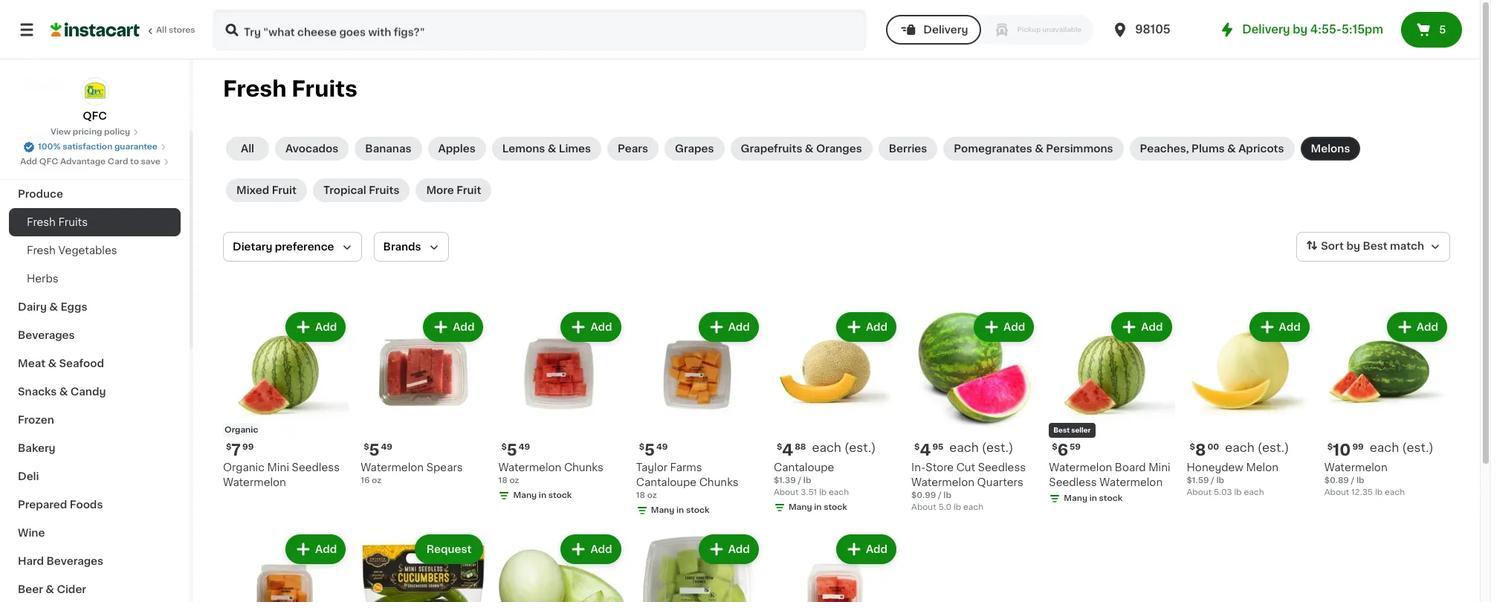 Task type: vqa. For each thing, say whether or not it's contained in the screenshot.
5 within button
yes



Task type: describe. For each thing, give the bounding box(es) containing it.
88
[[795, 443, 806, 452]]

watermelon $0.89 / lb about 12.35 lb each
[[1325, 463, 1406, 497]]

beer & cider
[[18, 585, 86, 595]]

apricots
[[1239, 144, 1285, 154]]

it
[[65, 50, 73, 60]]

00
[[1208, 443, 1220, 452]]

about inside cantaloupe $1.39 / lb about 3.51 lb each
[[774, 489, 799, 497]]

dietary preference button
[[223, 232, 362, 262]]

5 for watermelon chunks
[[507, 443, 517, 458]]

service type group
[[887, 15, 1094, 45]]

buy it again link
[[9, 40, 181, 70]]

mixed fruit link
[[226, 178, 307, 202]]

1 vertical spatial beverages
[[46, 556, 103, 567]]

10
[[1334, 443, 1352, 458]]

seedless for in-store cut seedless watermelon quarters $0.99 / lb about 5.0 lb each
[[979, 463, 1026, 473]]

stock inside product group
[[1100, 495, 1123, 503]]

preference
[[275, 242, 334, 252]]

frozen
[[18, 415, 54, 425]]

pomegranates & persimmons
[[954, 144, 1114, 154]]

$ 6 59
[[1053, 443, 1081, 458]]

save
[[141, 158, 161, 166]]

herbs link
[[9, 265, 181, 293]]

all for all
[[241, 144, 254, 154]]

about inside honeydew melon $1.59 / lb about 5.03 lb each
[[1187, 489, 1212, 497]]

12.35
[[1352, 489, 1374, 497]]

by for delivery
[[1294, 24, 1308, 35]]

1 vertical spatial fresh fruits
[[27, 217, 88, 228]]

melon
[[1247, 463, 1279, 473]]

100%
[[38, 143, 61, 151]]

snacks & candy
[[18, 387, 106, 397]]

pomegranates
[[954, 144, 1033, 154]]

Search field
[[214, 10, 866, 49]]

4:55-
[[1311, 24, 1342, 35]]

$ inside $ 6 59
[[1053, 443, 1058, 452]]

$ 5 49 for taylor farms cantaloupe chunks
[[639, 443, 668, 458]]

bakery
[[18, 443, 56, 454]]

brands
[[383, 242, 421, 252]]

fresh vegetables
[[27, 245, 117, 256]]

wine
[[18, 528, 45, 538]]

many down 3.51
[[789, 504, 813, 512]]

brands button
[[374, 232, 449, 262]]

pears
[[618, 144, 649, 154]]

view pricing policy link
[[50, 126, 139, 138]]

many in stock down 3.51
[[789, 504, 848, 512]]

49 for watermelon spears
[[381, 443, 393, 452]]

cut
[[957, 463, 976, 473]]

4 for $ 4 95
[[920, 443, 931, 458]]

many down watermelon chunks 18 oz
[[513, 492, 537, 500]]

dietary preference
[[233, 242, 334, 252]]

by for sort
[[1347, 241, 1361, 252]]

add button for watermelon
[[1389, 314, 1447, 341]]

/ inside cantaloupe $1.39 / lb about 3.51 lb each
[[798, 477, 802, 485]]

3 $ from the left
[[502, 443, 507, 452]]

best seller
[[1054, 427, 1091, 434]]

5 button
[[1402, 12, 1463, 48]]

seedless for watermelon board mini seedless watermelon
[[1050, 478, 1098, 488]]

guarantee
[[114, 143, 158, 151]]

/ inside watermelon $0.89 / lb about 12.35 lb each
[[1352, 477, 1355, 485]]

grapefruits & oranges
[[741, 144, 863, 154]]

foods
[[70, 500, 103, 510]]

& for candy
[[59, 387, 68, 397]]

0 vertical spatial qfc
[[83, 111, 107, 121]]

each (est.)
[[950, 442, 1014, 454]]

card
[[108, 158, 128, 166]]

about inside "in-store cut seedless watermelon quarters $0.99 / lb about 5.0 lb each"
[[912, 504, 937, 512]]

$ 5 49 for watermelon chunks
[[502, 443, 530, 458]]

lemons & limes
[[503, 144, 591, 154]]

each inside watermelon $0.89 / lb about 12.35 lb each
[[1385, 489, 1406, 497]]

view
[[50, 128, 71, 136]]

again
[[75, 50, 105, 60]]

lb up 3.51
[[804, 477, 812, 485]]

& for persimmons
[[1035, 144, 1044, 154]]

lemons
[[503, 144, 545, 154]]

oz for spears
[[372, 477, 382, 485]]

18 inside taylor farms cantaloupe chunks 18 oz
[[636, 492, 646, 500]]

request button
[[416, 536, 482, 563]]

1 vertical spatial qfc
[[39, 158, 58, 166]]

melons
[[1312, 144, 1351, 154]]

each inside honeydew melon $1.59 / lb about 5.03 lb each
[[1245, 489, 1265, 497]]

lb up 5.03
[[1217, 477, 1225, 485]]

/ inside "in-store cut seedless watermelon quarters $0.99 / lb about 5.0 lb each"
[[938, 492, 942, 500]]

hard beverages
[[18, 556, 103, 567]]

store
[[926, 463, 954, 473]]

sort
[[1322, 241, 1345, 252]]

& right plums at top
[[1228, 144, 1237, 154]]

& for oranges
[[805, 144, 814, 154]]

5 inside button
[[1440, 25, 1447, 35]]

mini inside organic mini seedless watermelon
[[267, 463, 289, 473]]

beer
[[18, 585, 43, 595]]

berries
[[889, 144, 928, 154]]

/ inside honeydew melon $1.59 / lb about 5.03 lb each
[[1212, 477, 1215, 485]]

hard
[[18, 556, 44, 567]]

delivery button
[[887, 15, 982, 45]]

add button for in-store cut seedless watermelon quarters
[[976, 314, 1033, 341]]

product group containing 6
[[1050, 309, 1175, 508]]

honeydew melon $1.59 / lb about 5.03 lb each
[[1187, 463, 1279, 497]]

add button for cantaloupe
[[838, 314, 896, 341]]

watermelon inside watermelon $0.89 / lb about 12.35 lb each
[[1325, 463, 1388, 473]]

cantaloupe inside cantaloupe $1.39 / lb about 3.51 lb each
[[774, 463, 835, 473]]

add button for watermelon board mini seedless watermelon
[[1114, 314, 1171, 341]]

honeydew
[[1187, 463, 1244, 473]]

seedless inside organic mini seedless watermelon
[[292, 463, 340, 473]]

(est.) for 8
[[1258, 442, 1290, 454]]

more
[[426, 185, 454, 196]]

lists link
[[9, 70, 181, 100]]

4 $ from the left
[[639, 443, 645, 452]]

stock down taylor farms cantaloupe chunks 18 oz
[[686, 507, 710, 515]]

cantaloupe inside taylor farms cantaloupe chunks 18 oz
[[636, 478, 697, 488]]

lb up 5.0
[[944, 492, 952, 500]]

$ 7 99
[[226, 443, 254, 458]]

organic mini seedless watermelon
[[223, 463, 340, 488]]

98105
[[1136, 24, 1171, 35]]

in-
[[912, 463, 926, 473]]

lemons & limes link
[[492, 137, 602, 161]]

melons link
[[1301, 137, 1361, 161]]

$4.95 each (estimated) element
[[912, 441, 1038, 461]]

grapefruits & oranges link
[[731, 137, 873, 161]]

$ inside '$ 10 99 each (est.)'
[[1328, 443, 1334, 452]]

$0.99
[[912, 492, 937, 500]]

fresh for fresh vegetables link
[[27, 245, 56, 256]]

best for best match
[[1364, 241, 1388, 252]]

7
[[232, 443, 241, 458]]

$ 5 49 for watermelon spears
[[364, 443, 393, 458]]

1 horizontal spatial fruits
[[292, 78, 358, 100]]

instacart logo image
[[51, 21, 140, 39]]

lists
[[42, 80, 67, 90]]

advantage
[[60, 158, 106, 166]]

avocados link
[[275, 137, 349, 161]]

grapefruits
[[741, 144, 803, 154]]

produce link
[[9, 180, 181, 208]]

lb right 3.51
[[820, 489, 827, 497]]

watermelon spears 16 oz
[[361, 463, 463, 485]]

many in stock down watermelon chunks 18 oz
[[513, 492, 572, 500]]

100% satisfaction guarantee
[[38, 143, 158, 151]]

all for all stores
[[156, 26, 167, 34]]

recipes
[[18, 132, 62, 143]]

watermelon inside organic mini seedless watermelon
[[223, 478, 286, 488]]

oz for chunks
[[510, 477, 520, 485]]

8
[[1196, 443, 1207, 458]]

stock down cantaloupe $1.39 / lb about 3.51 lb each
[[824, 504, 848, 512]]

quarters
[[978, 478, 1024, 488]]

each inside "in-store cut seedless watermelon quarters $0.99 / lb about 5.0 lb each"
[[964, 504, 984, 512]]

$ 10 99 each (est.)
[[1328, 442, 1434, 458]]

buy
[[42, 50, 63, 60]]

thanksgiving
[[18, 161, 89, 171]]

eggs
[[61, 302, 87, 312]]



Task type: locate. For each thing, give the bounding box(es) containing it.
by inside 'field'
[[1347, 241, 1361, 252]]

5 for watermelon spears
[[369, 443, 380, 458]]

add button for watermelon spears
[[425, 314, 482, 341]]

in down 3.51
[[815, 504, 822, 512]]

& left 'oranges'
[[805, 144, 814, 154]]

& right beer on the left bottom
[[46, 585, 54, 595]]

3.51
[[801, 489, 817, 497]]

oz inside watermelon spears 16 oz
[[372, 477, 382, 485]]

$4.88 each (estimated) element
[[774, 441, 900, 461]]

prepared foods link
[[9, 491, 181, 519]]

fruits up fresh vegetables
[[58, 217, 88, 228]]

prepared
[[18, 500, 67, 510]]

$ 5 49 up watermelon chunks 18 oz
[[502, 443, 530, 458]]

1 vertical spatial chunks
[[700, 478, 739, 488]]

0 horizontal spatial qfc
[[39, 158, 58, 166]]

many in stock inside product group
[[1065, 495, 1123, 503]]

0 horizontal spatial oz
[[372, 477, 382, 485]]

0 vertical spatial fruits
[[292, 78, 358, 100]]

fresh up all link
[[223, 78, 287, 100]]

1 vertical spatial best
[[1054, 427, 1070, 434]]

product group containing request
[[361, 532, 487, 602]]

qfc link
[[81, 77, 109, 123]]

1 $ 5 49 from the left
[[364, 443, 393, 458]]

many inside product group
[[1065, 495, 1088, 503]]

$ up 16
[[364, 443, 369, 452]]

99 inside $ 7 99
[[242, 443, 254, 452]]

fresh
[[223, 78, 287, 100], [27, 217, 56, 228], [27, 245, 56, 256]]

0 vertical spatial 18
[[499, 477, 508, 485]]

1 horizontal spatial by
[[1347, 241, 1361, 252]]

2 (est.) from the left
[[1258, 442, 1290, 454]]

mixed
[[237, 185, 269, 196]]

18 inside watermelon chunks 18 oz
[[499, 477, 508, 485]]

99 right 10 on the right of page
[[1353, 443, 1364, 452]]

about down $1.39
[[774, 489, 799, 497]]

delivery by 4:55-5:15pm link
[[1219, 21, 1384, 39]]

(est.) inside $4.95 each (estimated) element
[[982, 442, 1014, 454]]

chunks down farms on the bottom
[[700, 478, 739, 488]]

1 horizontal spatial best
[[1364, 241, 1388, 252]]

0 vertical spatial fresh fruits
[[223, 78, 358, 100]]

5.03
[[1214, 489, 1233, 497]]

lb right 5.03
[[1235, 489, 1243, 497]]

all
[[156, 26, 167, 34], [241, 144, 254, 154]]

& left eggs on the left
[[49, 302, 58, 312]]

& for seafood
[[48, 358, 57, 369]]

each up the cut on the right of the page
[[950, 442, 979, 454]]

$10.99 each (estimated) element
[[1325, 441, 1451, 461]]

seller
[[1072, 427, 1091, 434]]

watermelon inside watermelon spears 16 oz
[[361, 463, 424, 473]]

view pricing policy
[[50, 128, 130, 136]]

1 horizontal spatial seedless
[[979, 463, 1026, 473]]

watermelon inside watermelon chunks 18 oz
[[499, 463, 562, 473]]

1 vertical spatial organic
[[223, 463, 265, 473]]

99 for 10
[[1353, 443, 1364, 452]]

each right 3.51
[[829, 489, 849, 497]]

chunks inside taylor farms cantaloupe chunks 18 oz
[[700, 478, 739, 488]]

delivery
[[1243, 24, 1291, 35], [924, 25, 969, 35]]

mini inside watermelon board mini seedless watermelon
[[1149, 463, 1171, 473]]

16
[[361, 477, 370, 485]]

0 horizontal spatial 18
[[499, 477, 508, 485]]

pomegranates & persimmons link
[[944, 137, 1124, 161]]

0 vertical spatial by
[[1294, 24, 1308, 35]]

(est.) up 'melon'
[[1258, 442, 1290, 454]]

in down taylor farms cantaloupe chunks 18 oz
[[677, 507, 684, 515]]

2 mini from the left
[[1149, 463, 1171, 473]]

5:15pm
[[1342, 24, 1384, 35]]

$ up $0.89
[[1328, 443, 1334, 452]]

stores
[[169, 26, 195, 34]]

stock down watermelon board mini seedless watermelon on the bottom right of the page
[[1100, 495, 1123, 503]]

1 (est.) from the left
[[982, 442, 1014, 454]]

1 fruit from the left
[[272, 185, 297, 196]]

seafood
[[59, 358, 104, 369]]

qfc
[[83, 111, 107, 121], [39, 158, 58, 166]]

1 horizontal spatial 99
[[1353, 443, 1364, 452]]

fruit for more fruit
[[457, 185, 482, 196]]

buy it again
[[42, 50, 105, 60]]

best inside product group
[[1054, 427, 1070, 434]]

1 vertical spatial 18
[[636, 492, 646, 500]]

2 horizontal spatial oz
[[648, 492, 657, 500]]

(est.) inside '$ 10 99 each (est.)'
[[1403, 442, 1434, 454]]

2 49 from the left
[[519, 443, 530, 452]]

in
[[539, 492, 547, 500], [1090, 495, 1098, 503], [815, 504, 822, 512], [677, 507, 684, 515]]

$ inside $ 4 95
[[915, 443, 920, 452]]

in down watermelon chunks 18 oz
[[539, 492, 547, 500]]

5 $ from the left
[[915, 443, 920, 452]]

by
[[1294, 24, 1308, 35], [1347, 241, 1361, 252]]

many in stock down taylor farms cantaloupe chunks 18 oz
[[651, 507, 710, 515]]

cider
[[57, 585, 86, 595]]

grapes
[[675, 144, 714, 154]]

$ inside $ 7 99
[[226, 443, 232, 452]]

qfc down the 100%
[[39, 158, 58, 166]]

1 horizontal spatial delivery
[[1243, 24, 1291, 35]]

49 up taylor
[[657, 443, 668, 452]]

$1.59
[[1187, 477, 1210, 485]]

& for eggs
[[49, 302, 58, 312]]

/ down honeydew
[[1212, 477, 1215, 485]]

vegetables
[[58, 245, 117, 256]]

0 horizontal spatial cantaloupe
[[636, 478, 697, 488]]

0 vertical spatial beverages
[[18, 330, 75, 341]]

0 vertical spatial best
[[1364, 241, 1388, 252]]

bananas link
[[355, 137, 422, 161]]

0 horizontal spatial delivery
[[924, 25, 969, 35]]

0 horizontal spatial mini
[[267, 463, 289, 473]]

3 $ 5 49 from the left
[[639, 443, 668, 458]]

best
[[1364, 241, 1388, 252], [1054, 427, 1070, 434]]

policy
[[104, 128, 130, 136]]

each inside $ 8 00 each (est.)
[[1226, 442, 1255, 454]]

1 horizontal spatial cantaloupe
[[774, 463, 835, 473]]

peaches, plums & apricots link
[[1130, 137, 1295, 161]]

(est.) inside $ 4 88 each (est.)
[[845, 442, 876, 454]]

avocados
[[286, 144, 339, 154]]

49 up watermelon chunks 18 oz
[[519, 443, 530, 452]]

seedless inside "in-store cut seedless watermelon quarters $0.99 / lb about 5.0 lb each"
[[979, 463, 1026, 473]]

1 horizontal spatial mini
[[1149, 463, 1171, 473]]

more fruit
[[426, 185, 482, 196]]

1 vertical spatial by
[[1347, 241, 1361, 252]]

seedless inside watermelon board mini seedless watermelon
[[1050, 478, 1098, 488]]

in-store cut seedless watermelon quarters $0.99 / lb about 5.0 lb each
[[912, 463, 1026, 512]]

about down $0.99
[[912, 504, 937, 512]]

0 horizontal spatial fruits
[[58, 217, 88, 228]]

(est.) up cantaloupe $1.39 / lb about 3.51 lb each
[[845, 442, 876, 454]]

1 horizontal spatial fresh fruits
[[223, 78, 358, 100]]

2 horizontal spatial seedless
[[1050, 478, 1098, 488]]

/ right $1.39
[[798, 477, 802, 485]]

$ 5 49 up taylor
[[639, 443, 668, 458]]

meat & seafood link
[[9, 350, 181, 378]]

1 mini from the left
[[267, 463, 289, 473]]

product group containing 10
[[1325, 309, 1451, 499]]

add button for honeydew melon
[[1251, 314, 1309, 341]]

0 horizontal spatial chunks
[[564, 463, 604, 473]]

best for best seller
[[1054, 427, 1070, 434]]

peaches,
[[1140, 144, 1190, 154]]

spears
[[427, 463, 463, 473]]

organic up $ 7 99
[[225, 426, 258, 434]]

(est.) up watermelon $0.89 / lb about 12.35 lb each
[[1403, 442, 1434, 454]]

in down watermelon board mini seedless watermelon on the bottom right of the page
[[1090, 495, 1098, 503]]

7 $ from the left
[[1190, 443, 1196, 452]]

2 vertical spatial fruits
[[58, 217, 88, 228]]

$ inside $ 8 00 each (est.)
[[1190, 443, 1196, 452]]

/ up 12.35
[[1352, 477, 1355, 485]]

0 horizontal spatial all
[[156, 26, 167, 34]]

in inside product group
[[1090, 495, 1098, 503]]

/
[[1212, 477, 1215, 485], [798, 477, 802, 485], [1352, 477, 1355, 485], [938, 492, 942, 500]]

snacks
[[18, 387, 57, 397]]

sort by
[[1322, 241, 1361, 252]]

0 vertical spatial chunks
[[564, 463, 604, 473]]

organic inside organic mini seedless watermelon
[[223, 463, 265, 473]]

1 horizontal spatial fruit
[[457, 185, 482, 196]]

fresh for fresh fruits link
[[27, 217, 56, 228]]

organic down $ 7 99
[[223, 463, 265, 473]]

Best match Sort by field
[[1297, 232, 1451, 262]]

oz inside taylor farms cantaloupe chunks 18 oz
[[648, 492, 657, 500]]

best left seller on the right bottom of page
[[1054, 427, 1070, 434]]

dairy & eggs
[[18, 302, 87, 312]]

$ 5 49 up 16
[[364, 443, 393, 458]]

$ up organic mini seedless watermelon
[[226, 443, 232, 452]]

1 99 from the left
[[242, 443, 254, 452]]

1 horizontal spatial oz
[[510, 477, 520, 485]]

2 horizontal spatial 49
[[657, 443, 668, 452]]

$ left the 88
[[777, 443, 783, 452]]

product group containing 8
[[1187, 309, 1313, 499]]

1 horizontal spatial chunks
[[700, 478, 739, 488]]

each inside cantaloupe $1.39 / lb about 3.51 lb each
[[829, 489, 849, 497]]

2 vertical spatial fresh
[[27, 245, 56, 256]]

4 inside $ 4 88 each (est.)
[[783, 443, 794, 458]]

about down $1.59
[[1187, 489, 1212, 497]]

4 (est.) from the left
[[1403, 442, 1434, 454]]

8 $ from the left
[[777, 443, 783, 452]]

1 horizontal spatial 4
[[920, 443, 931, 458]]

None search field
[[213, 9, 867, 51]]

0 vertical spatial fresh
[[223, 78, 287, 100]]

taylor
[[636, 463, 668, 473]]

$ 4 88 each (est.)
[[777, 442, 876, 458]]

to
[[130, 158, 139, 166]]

4 left 95
[[920, 443, 931, 458]]

delivery for delivery by 4:55-5:15pm
[[1243, 24, 1291, 35]]

many in stock down watermelon board mini seedless watermelon on the bottom right of the page
[[1065, 495, 1123, 503]]

5 for taylor farms cantaloupe chunks
[[645, 443, 655, 458]]

taylor farms cantaloupe chunks 18 oz
[[636, 463, 739, 500]]

lb up 12.35
[[1357, 477, 1365, 485]]

lb right 5.0
[[954, 504, 962, 512]]

many down watermelon board mini seedless watermelon on the bottom right of the page
[[1065, 495, 1088, 503]]

delivery inside button
[[924, 25, 969, 35]]

satisfaction
[[63, 143, 112, 151]]

fruits right tropical
[[369, 185, 400, 196]]

2 $ from the left
[[364, 443, 369, 452]]

& left persimmons
[[1035, 144, 1044, 154]]

0 vertical spatial cantaloupe
[[774, 463, 835, 473]]

about
[[1187, 489, 1212, 497], [774, 489, 799, 497], [1325, 489, 1350, 497], [912, 504, 937, 512]]

4
[[920, 443, 931, 458], [783, 443, 794, 458]]

1 horizontal spatial 18
[[636, 492, 646, 500]]

& left limes
[[548, 144, 557, 154]]

produce
[[18, 189, 63, 199]]

qfc up view pricing policy link
[[83, 111, 107, 121]]

chunks left taylor
[[564, 463, 604, 473]]

watermelon inside "in-store cut seedless watermelon quarters $0.99 / lb about 5.0 lb each"
[[912, 478, 975, 488]]

1 horizontal spatial qfc
[[83, 111, 107, 121]]

0 horizontal spatial best
[[1054, 427, 1070, 434]]

49 for taylor farms cantaloupe chunks
[[657, 443, 668, 452]]

candy
[[70, 387, 106, 397]]

each inside $ 4 88 each (est.)
[[812, 442, 842, 454]]

about down $0.89
[[1325, 489, 1350, 497]]

/ up 5.0
[[938, 492, 942, 500]]

0 vertical spatial all
[[156, 26, 167, 34]]

0 horizontal spatial fruit
[[272, 185, 297, 196]]

fruit for mixed fruit
[[272, 185, 297, 196]]

many down taylor farms cantaloupe chunks 18 oz
[[651, 507, 675, 515]]

$ 8 00 each (est.)
[[1190, 442, 1290, 458]]

2 horizontal spatial $ 5 49
[[639, 443, 668, 458]]

2 $ 5 49 from the left
[[502, 443, 530, 458]]

& for limes
[[548, 144, 557, 154]]

cantaloupe down the 88
[[774, 463, 835, 473]]

(est.) for 4
[[845, 442, 876, 454]]

herbs
[[27, 274, 58, 284]]

1 horizontal spatial all
[[241, 144, 254, 154]]

0 horizontal spatial seedless
[[292, 463, 340, 473]]

each right 12.35
[[1385, 489, 1406, 497]]

0 horizontal spatial by
[[1294, 24, 1308, 35]]

4 for $ 4 88 each (est.)
[[783, 443, 794, 458]]

delivery for delivery
[[924, 25, 969, 35]]

3 (est.) from the left
[[845, 442, 876, 454]]

99 inside '$ 10 99 each (est.)'
[[1353, 443, 1364, 452]]

0 horizontal spatial 49
[[381, 443, 393, 452]]

1 horizontal spatial 49
[[519, 443, 530, 452]]

more fruit link
[[416, 178, 492, 202]]

by left the 4:55-
[[1294, 24, 1308, 35]]

1 49 from the left
[[381, 443, 393, 452]]

qfc logo image
[[81, 77, 109, 106]]

1 horizontal spatial $ 5 49
[[502, 443, 530, 458]]

fresh fruits up fresh vegetables
[[27, 217, 88, 228]]

berries link
[[879, 137, 938, 161]]

0 vertical spatial organic
[[225, 426, 258, 434]]

& left candy
[[59, 387, 68, 397]]

stock down watermelon chunks 18 oz
[[549, 492, 572, 500]]

1 vertical spatial cantaloupe
[[636, 478, 697, 488]]

1 vertical spatial all
[[241, 144, 254, 154]]

deli
[[18, 472, 39, 482]]

add button for taylor farms cantaloupe chunks
[[700, 314, 758, 341]]

$ up in-
[[915, 443, 920, 452]]

4 left the 88
[[783, 443, 794, 458]]

add button for watermelon chunks
[[563, 314, 620, 341]]

1 $ from the left
[[226, 443, 232, 452]]

95
[[933, 443, 944, 452]]

recipes link
[[9, 123, 181, 152]]

product group containing 7
[[223, 309, 349, 490]]

each down 'melon'
[[1245, 489, 1265, 497]]

many
[[513, 492, 537, 500], [1065, 495, 1088, 503], [789, 504, 813, 512], [651, 507, 675, 515]]

each up watermelon $0.89 / lb about 12.35 lb each
[[1370, 442, 1400, 454]]

seedless
[[292, 463, 340, 473], [979, 463, 1026, 473], [1050, 478, 1098, 488]]

(est.) for 10
[[1403, 442, 1434, 454]]

99 for 7
[[242, 443, 254, 452]]

add button for organic mini seedless watermelon
[[287, 314, 345, 341]]

product group
[[223, 309, 349, 490], [361, 309, 487, 487], [499, 309, 624, 505], [636, 309, 762, 520], [774, 309, 900, 517], [912, 309, 1038, 514], [1050, 309, 1175, 508], [1187, 309, 1313, 499], [1325, 309, 1451, 499], [223, 532, 349, 602], [361, 532, 487, 602], [499, 532, 624, 602], [636, 532, 762, 602], [774, 532, 900, 602]]

fresh vegetables link
[[9, 237, 181, 265]]

persimmons
[[1047, 144, 1114, 154]]

2 99 from the left
[[1353, 443, 1364, 452]]

chunks inside watermelon chunks 18 oz
[[564, 463, 604, 473]]

fresh down produce
[[27, 217, 56, 228]]

2 4 from the left
[[783, 443, 794, 458]]

0 horizontal spatial 4
[[783, 443, 794, 458]]

meat
[[18, 358, 45, 369]]

oz inside watermelon chunks 18 oz
[[510, 477, 520, 485]]

all left 'stores'
[[156, 26, 167, 34]]

fruits up 'avocados'
[[292, 78, 358, 100]]

organic for organic
[[225, 426, 258, 434]]

5.0
[[939, 504, 952, 512]]

1 vertical spatial fruits
[[369, 185, 400, 196]]

fresh fruits up avocados link
[[223, 78, 358, 100]]

$ up watermelon chunks 18 oz
[[502, 443, 507, 452]]

tropical fruits
[[323, 185, 400, 196]]

beverages link
[[9, 321, 181, 350]]

fresh up herbs
[[27, 245, 56, 256]]

1 vertical spatial fresh
[[27, 217, 56, 228]]

0 horizontal spatial $ 5 49
[[364, 443, 393, 458]]

2 horizontal spatial fruits
[[369, 185, 400, 196]]

each right 00
[[1226, 442, 1255, 454]]

add qfc advantage card to save link
[[20, 156, 169, 168]]

by right the sort
[[1347, 241, 1361, 252]]

49 for watermelon chunks
[[519, 443, 530, 452]]

$ up taylor
[[639, 443, 645, 452]]

$ inside $ 4 88 each (est.)
[[777, 443, 783, 452]]

best left match
[[1364, 241, 1388, 252]]

0 horizontal spatial fresh fruits
[[27, 217, 88, 228]]

organic for organic mini seedless watermelon
[[223, 463, 265, 473]]

(est.) up quarters
[[982, 442, 1014, 454]]

3 49 from the left
[[657, 443, 668, 452]]

about inside watermelon $0.89 / lb about 12.35 lb each
[[1325, 489, 1350, 497]]

each right the 88
[[812, 442, 842, 454]]

grapes link
[[665, 137, 725, 161]]

tropical
[[323, 185, 367, 196]]

& right meat
[[48, 358, 57, 369]]

6 $ from the left
[[1053, 443, 1058, 452]]

(est.) inside $ 8 00 each (est.)
[[1258, 442, 1290, 454]]

9 $ from the left
[[1328, 443, 1334, 452]]

dietary
[[233, 242, 273, 252]]

bakery link
[[9, 434, 181, 463]]

fresh fruits
[[223, 78, 358, 100], [27, 217, 88, 228]]

cantaloupe down taylor
[[636, 478, 697, 488]]

0 horizontal spatial 99
[[242, 443, 254, 452]]

$ left the 59
[[1053, 443, 1058, 452]]

beverages up 'cider'
[[46, 556, 103, 567]]

all up mixed
[[241, 144, 254, 154]]

apples
[[438, 144, 476, 154]]

fruit right mixed
[[272, 185, 297, 196]]

each inside '$ 10 99 each (est.)'
[[1370, 442, 1400, 454]]

beverages down dairy & eggs
[[18, 330, 75, 341]]

& for cider
[[46, 585, 54, 595]]

$1.39
[[774, 477, 796, 485]]

each right 5.0
[[964, 504, 984, 512]]

$8.00 each (estimated) element
[[1187, 441, 1313, 461]]

fruit right the more
[[457, 185, 482, 196]]

2 fruit from the left
[[457, 185, 482, 196]]

lb right 12.35
[[1376, 489, 1383, 497]]

49 up watermelon spears 16 oz
[[381, 443, 393, 452]]

99 right 7
[[242, 443, 254, 452]]

best inside 'field'
[[1364, 241, 1388, 252]]

$ left 00
[[1190, 443, 1196, 452]]

1 4 from the left
[[920, 443, 931, 458]]

chunks
[[564, 463, 604, 473], [700, 478, 739, 488]]

pricing
[[73, 128, 102, 136]]

18
[[499, 477, 508, 485], [636, 492, 646, 500]]

98105 button
[[1112, 9, 1201, 51]]

bananas
[[365, 144, 412, 154]]



